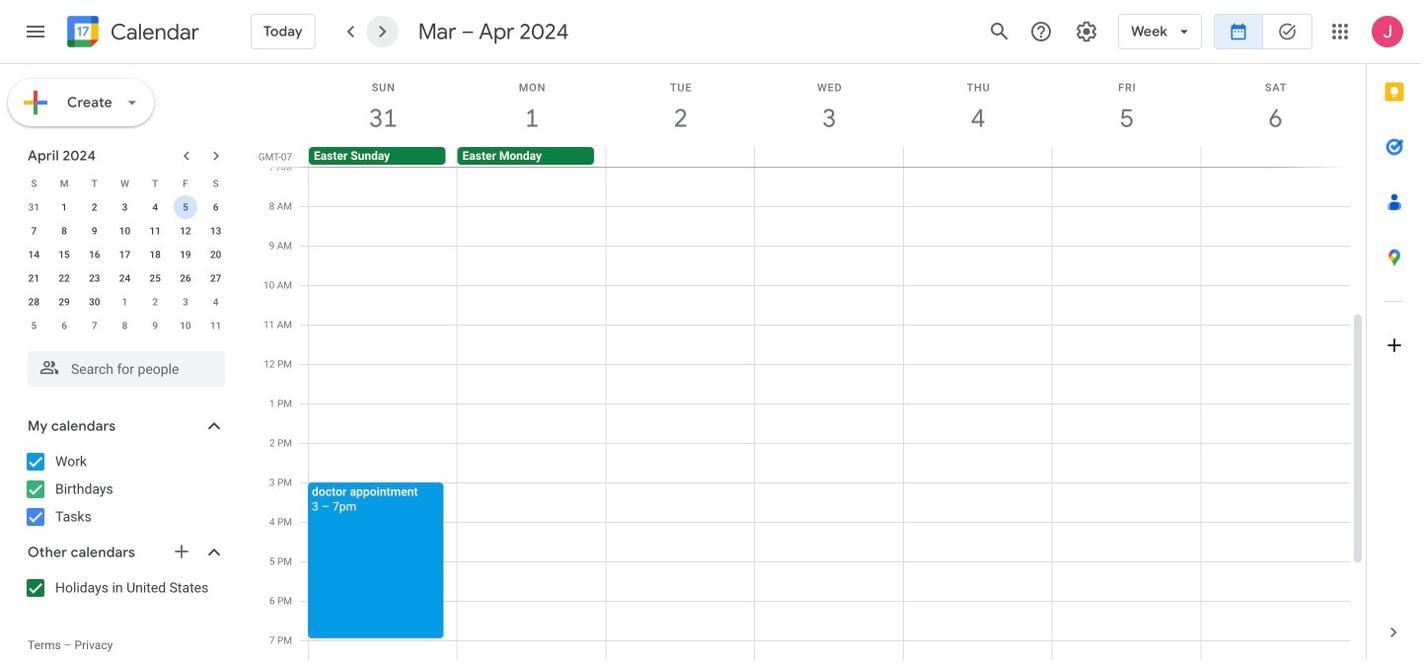 Task type: describe. For each thing, give the bounding box(es) containing it.
28 element
[[22, 290, 46, 314]]

may 8 element
[[113, 314, 137, 338]]

11 element
[[143, 219, 167, 243]]

13 element
[[204, 219, 228, 243]]

my calendars list
[[4, 446, 245, 533]]

may 4 element
[[204, 290, 228, 314]]

14 element
[[22, 243, 46, 266]]

monday, april 1 element
[[458, 64, 606, 147]]

tuesday, april 2 element
[[606, 64, 755, 147]]

22 element
[[52, 266, 76, 290]]

20 element
[[204, 243, 228, 266]]

may 7 element
[[83, 314, 106, 338]]

12 element
[[174, 219, 197, 243]]

4 element
[[143, 195, 167, 219]]

16 element
[[83, 243, 106, 266]]

15 element
[[52, 243, 76, 266]]

10 element
[[113, 219, 137, 243]]

26 element
[[174, 266, 197, 290]]

may 6 element
[[52, 314, 76, 338]]

thursday, april 4 element
[[904, 64, 1053, 147]]

21 element
[[22, 266, 46, 290]]

calendar element
[[63, 12, 199, 55]]

may 11 element
[[204, 314, 228, 338]]



Task type: locate. For each thing, give the bounding box(es) containing it.
row group
[[19, 195, 231, 338]]

march 31 element
[[22, 195, 46, 219]]

may 3 element
[[174, 290, 197, 314]]

tab list
[[1367, 64, 1421, 605]]

may 10 element
[[174, 314, 197, 338]]

23 element
[[83, 266, 106, 290]]

friday, april 5 element
[[1053, 64, 1201, 147]]

24 element
[[113, 266, 137, 290]]

may 1 element
[[113, 290, 137, 314]]

settings menu image
[[1075, 20, 1099, 43]]

grid
[[253, 64, 1366, 660]]

heading
[[107, 20, 199, 44]]

may 5 element
[[22, 314, 46, 338]]

main drawer image
[[24, 20, 47, 43]]

6 element
[[204, 195, 228, 219]]

None search field
[[0, 343, 245, 387]]

saturday, april 6 element
[[1201, 64, 1350, 147]]

cell inside april 2024 grid
[[170, 195, 201, 219]]

wednesday, april 3 element
[[755, 64, 904, 147]]

9 element
[[83, 219, 106, 243]]

18 element
[[143, 243, 167, 266]]

Search for people text field
[[39, 351, 213, 387]]

add other calendars image
[[172, 542, 191, 562]]

19 element
[[174, 243, 197, 266]]

row
[[300, 147, 1366, 167], [19, 172, 231, 195], [19, 195, 231, 219], [19, 219, 231, 243], [19, 243, 231, 266], [19, 266, 231, 290], [19, 290, 231, 314], [19, 314, 231, 338]]

heading inside calendar element
[[107, 20, 199, 44]]

2 element
[[83, 195, 106, 219]]

17 element
[[113, 243, 137, 266]]

27 element
[[204, 266, 228, 290]]

cell
[[606, 147, 755, 167], [755, 147, 903, 167], [903, 147, 1052, 167], [1052, 147, 1201, 167], [1201, 147, 1349, 167], [170, 195, 201, 219]]

25 element
[[143, 266, 167, 290]]

3 element
[[113, 195, 137, 219]]

30 element
[[83, 290, 106, 314]]

7 element
[[22, 219, 46, 243]]

april 2024 grid
[[19, 172, 231, 338]]

29 element
[[52, 290, 76, 314]]

may 2 element
[[143, 290, 167, 314]]

8 element
[[52, 219, 76, 243]]

5 element
[[174, 195, 197, 219]]

sunday, march 31 element
[[309, 64, 458, 147]]

1 element
[[52, 195, 76, 219]]

may 9 element
[[143, 314, 167, 338]]



Task type: vqa. For each thing, say whether or not it's contained in the screenshot.
the April 2024 grid
yes



